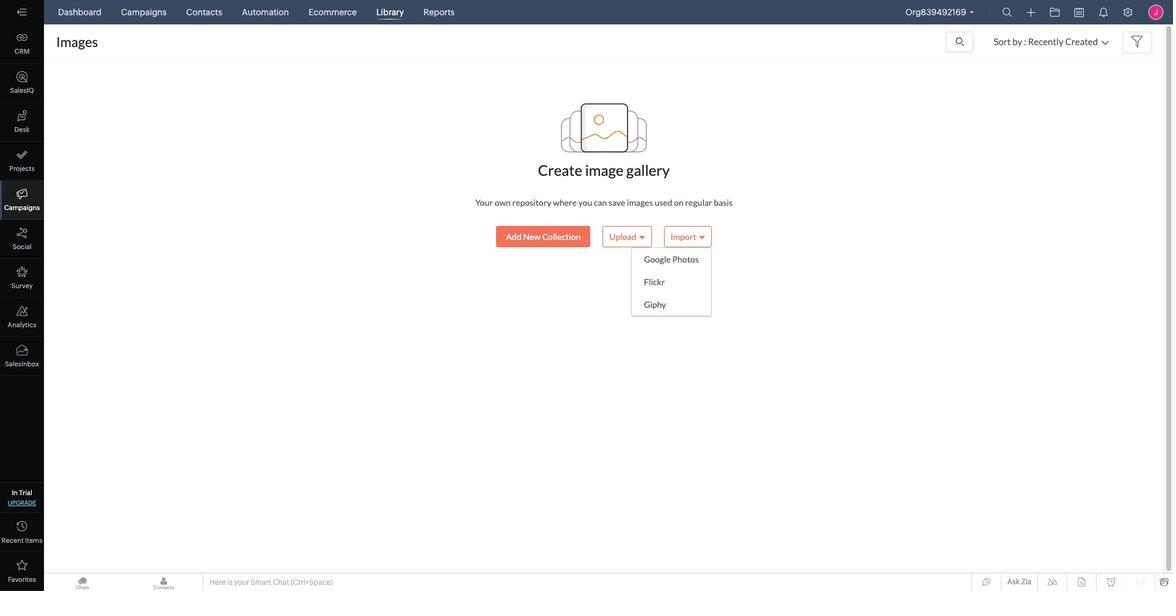 Task type: describe. For each thing, give the bounding box(es) containing it.
crm
[[14, 48, 30, 55]]

items
[[25, 537, 42, 544]]

0 horizontal spatial campaigns link
[[0, 181, 44, 220]]

library link
[[371, 0, 409, 24]]

chats image
[[44, 574, 121, 591]]

salesinbox
[[5, 361, 39, 368]]

library
[[376, 7, 404, 17]]

contacts image
[[125, 574, 202, 591]]

zia
[[1021, 578, 1031, 587]]

calendar image
[[1075, 7, 1084, 17]]

folder image
[[1050, 7, 1060, 17]]

survey
[[11, 282, 33, 290]]

contacts link
[[181, 0, 227, 24]]

is
[[227, 579, 233, 587]]

dashboard
[[58, 7, 102, 17]]

automation
[[242, 7, 289, 17]]

smart
[[251, 579, 271, 587]]

your
[[234, 579, 249, 587]]

1 horizontal spatial campaigns link
[[116, 0, 171, 24]]

contacts
[[186, 7, 222, 17]]

crm link
[[0, 24, 44, 64]]

reports
[[424, 7, 455, 17]]

projects
[[9, 165, 35, 172]]

here is your smart chat (ctrl+space)
[[210, 579, 333, 587]]

ask
[[1008, 578, 1020, 587]]

automation link
[[237, 0, 294, 24]]

in
[[12, 489, 18, 497]]



Task type: vqa. For each thing, say whether or not it's contained in the screenshot.
the survey "link"
yes



Task type: locate. For each thing, give the bounding box(es) containing it.
org839492169
[[906, 7, 966, 17]]

configure settings image
[[1123, 7, 1133, 17]]

favorites
[[8, 576, 36, 584]]

campaigns link
[[116, 0, 171, 24], [0, 181, 44, 220]]

upgrade
[[8, 500, 36, 507]]

campaigns link down projects
[[0, 181, 44, 220]]

campaigns
[[121, 7, 167, 17], [4, 204, 40, 211]]

desk
[[14, 126, 30, 133]]

1 vertical spatial campaigns
[[4, 204, 40, 211]]

0 horizontal spatial campaigns
[[4, 204, 40, 211]]

here
[[210, 579, 226, 587]]

trial
[[19, 489, 32, 497]]

salesiq
[[10, 87, 34, 94]]

campaigns left contacts
[[121, 7, 167, 17]]

recent items
[[2, 537, 42, 544]]

salesinbox link
[[0, 337, 44, 376]]

chat
[[273, 579, 289, 587]]

(ctrl+space)
[[291, 579, 333, 587]]

desk link
[[0, 103, 44, 142]]

recent
[[2, 537, 24, 544]]

analytics link
[[0, 298, 44, 337]]

0 vertical spatial campaigns
[[121, 7, 167, 17]]

in trial upgrade
[[8, 489, 36, 507]]

1 vertical spatial campaigns link
[[0, 181, 44, 220]]

ecommerce link
[[304, 0, 362, 24]]

reports link
[[419, 0, 460, 24]]

campaigns link left contacts
[[116, 0, 171, 24]]

projects link
[[0, 142, 44, 181]]

social link
[[0, 220, 44, 259]]

ecommerce
[[309, 7, 357, 17]]

search image
[[1002, 7, 1012, 17]]

notifications image
[[1099, 7, 1108, 17]]

dashboard link
[[53, 0, 106, 24]]

salesiq link
[[0, 64, 44, 103]]

social
[[12, 243, 32, 251]]

ask zia
[[1008, 578, 1031, 587]]

0 vertical spatial campaigns link
[[116, 0, 171, 24]]

1 horizontal spatial campaigns
[[121, 7, 167, 17]]

campaigns up the social link
[[4, 204, 40, 211]]

quick actions image
[[1027, 8, 1035, 17]]

analytics
[[8, 321, 36, 329]]

survey link
[[0, 259, 44, 298]]



